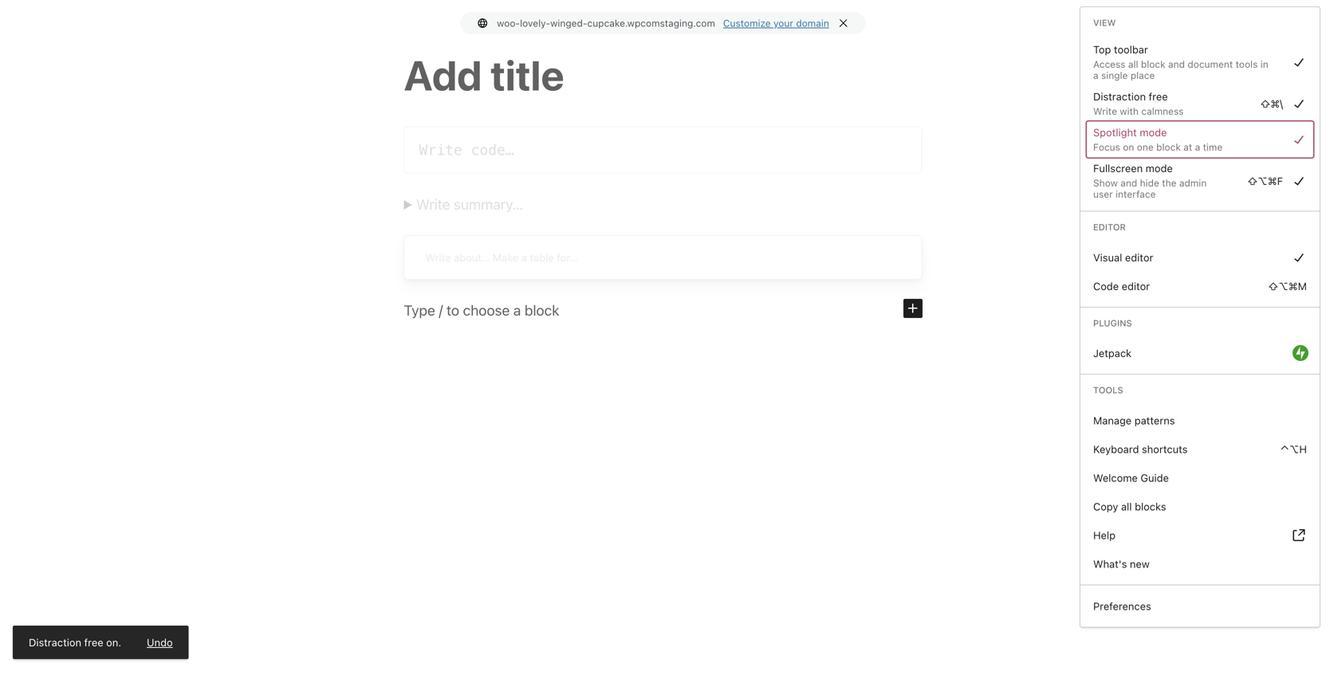 Task type: vqa. For each thing, say whether or not it's contained in the screenshot.
bottom The Mode
yes



Task type: locate. For each thing, give the bounding box(es) containing it.
mode up one
[[1140, 126, 1167, 138]]

block down toolbar
[[1141, 59, 1166, 70]]

0 horizontal spatial a
[[1093, 70, 1099, 81]]

free left the on.
[[84, 637, 103, 649]]

free up calmness
[[1149, 90, 1168, 102]]

manage
[[1093, 415, 1132, 427]]

1 horizontal spatial and
[[1168, 59, 1185, 70]]

mode inside spotlight mode focus on one block at a time
[[1140, 126, 1167, 138]]

1 vertical spatial and
[[1121, 177, 1137, 189]]

editor for visual editor
[[1125, 251, 1153, 263]]

distraction
[[1093, 90, 1146, 102], [29, 637, 81, 649]]

editor group
[[1087, 243, 1313, 300]]

distraction inside distraction free write with calmness
[[1093, 90, 1146, 102]]

0 horizontal spatial free
[[84, 637, 103, 649]]

1 vertical spatial all
[[1121, 501, 1132, 513]]

editor top bar region
[[0, 0, 1326, 48]]

0 vertical spatial a
[[1093, 70, 1099, 81]]

1 vertical spatial editor
[[1122, 280, 1150, 292]]

what's
[[1093, 558, 1127, 570]]

1 vertical spatial a
[[1195, 141, 1200, 153]]

block inside spotlight mode focus on one block at a time
[[1156, 141, 1181, 153]]

jetpack
[[1093, 347, 1132, 359]]

all
[[1128, 59, 1138, 70], [1121, 501, 1132, 513]]

the
[[1162, 177, 1177, 189]]

block
[[1141, 59, 1166, 70], [1156, 141, 1181, 153]]

a
[[1093, 70, 1099, 81], [1195, 141, 1200, 153]]

distraction for distraction free write with calmness
[[1093, 90, 1146, 102]]

view group
[[1087, 39, 1313, 204]]

a left single
[[1093, 70, 1099, 81]]

lovely-
[[520, 18, 550, 29]]

1 vertical spatial mode
[[1146, 162, 1173, 174]]

0 vertical spatial mode
[[1140, 126, 1167, 138]]

1 horizontal spatial distraction
[[1093, 90, 1146, 102]]

editor inside button
[[1125, 251, 1153, 263]]

1 vertical spatial block
[[1156, 141, 1181, 153]]

visual editor
[[1093, 251, 1153, 263]]

0 vertical spatial and
[[1168, 59, 1185, 70]]

0 vertical spatial distraction
[[1093, 90, 1146, 102]]

add block image
[[904, 299, 923, 318]]

woo-
[[497, 18, 520, 29]]

mode inside fullscreen mode show and hide the admin user interface
[[1146, 162, 1173, 174]]

at
[[1184, 141, 1192, 153]]

mode
[[1140, 126, 1167, 138], [1146, 162, 1173, 174]]

1 vertical spatial distraction
[[29, 637, 81, 649]]

free
[[1149, 90, 1168, 102], [84, 637, 103, 649]]

right image inside the help link
[[1290, 526, 1309, 545]]

top toolbar access all block and document tools in a single place
[[1093, 43, 1269, 81]]

⇧⌘\
[[1260, 98, 1283, 110]]

a inside spotlight mode focus on one block at a time
[[1195, 141, 1200, 153]]

1 horizontal spatial free
[[1149, 90, 1168, 102]]

preferences button
[[1087, 592, 1313, 621]]

customize your domain button
[[723, 18, 829, 29]]

access
[[1093, 59, 1126, 70]]

a right at
[[1195, 141, 1200, 153]]

⇧⌥⌘m
[[1268, 280, 1307, 292]]

and inside top toolbar access all block and document tools in a single place
[[1168, 59, 1185, 70]]

keyboard shortcuts
[[1093, 443, 1188, 455]]

0 vertical spatial all
[[1128, 59, 1138, 70]]

and left document
[[1168, 59, 1185, 70]]

guide
[[1141, 472, 1169, 484]]

editor
[[1093, 222, 1126, 232]]

1 right image from the top
[[1290, 53, 1309, 72]]

0 vertical spatial free
[[1149, 90, 1168, 102]]

in
[[1261, 59, 1269, 70]]

editor content region
[[0, 0, 1326, 675]]

and down fullscreen
[[1121, 177, 1137, 189]]

and
[[1168, 59, 1185, 70], [1121, 177, 1137, 189]]

manage patterns
[[1093, 415, 1175, 427]]

right image inside visual editor button
[[1290, 248, 1309, 267]]

0 horizontal spatial distraction
[[29, 637, 81, 649]]

free for distraction free on.
[[84, 637, 103, 649]]

code editor
[[1093, 280, 1150, 292]]

1 vertical spatial right image
[[1290, 526, 1309, 545]]

spotlight mode focus on one block at a time
[[1093, 126, 1223, 153]]

right image for jetpack
[[1293, 345, 1309, 361]]

0 vertical spatial editor
[[1125, 251, 1153, 263]]

all right copy
[[1121, 501, 1132, 513]]

editor right visual
[[1125, 251, 1153, 263]]

editor
[[1125, 251, 1153, 263], [1122, 280, 1150, 292]]

tools
[[1093, 385, 1123, 396]]

editor right code
[[1122, 280, 1150, 292]]

mode up hide
[[1146, 162, 1173, 174]]

focus
[[1093, 141, 1120, 153]]

woo-lovely-winged-cupcake.wpcomstaging.com customize your domain
[[497, 18, 829, 29]]

0 vertical spatial right image
[[1293, 345, 1309, 361]]

all down toolbar
[[1128, 59, 1138, 70]]

options menu
[[1081, 7, 1320, 627]]

welcome guide
[[1093, 472, 1169, 484]]

domain
[[796, 18, 829, 29]]

right image
[[1290, 53, 1309, 72], [1290, 94, 1309, 113], [1290, 130, 1309, 149], [1290, 171, 1309, 191], [1290, 248, 1309, 267]]

show
[[1093, 177, 1118, 189]]

right image
[[1293, 345, 1309, 361], [1290, 526, 1309, 545]]

0 horizontal spatial and
[[1121, 177, 1137, 189]]

with
[[1120, 106, 1139, 117]]

interface
[[1116, 189, 1156, 200]]

top
[[1093, 43, 1111, 55]]

distraction left the on.
[[29, 637, 81, 649]]

right image inside jetpack button
[[1293, 345, 1309, 361]]

visual editor button
[[1087, 243, 1313, 272]]

5 right image from the top
[[1290, 248, 1309, 267]]

distraction up with at right top
[[1093, 90, 1146, 102]]

1 vertical spatial free
[[84, 637, 103, 649]]

shortcuts
[[1142, 443, 1188, 455]]

block left at
[[1156, 141, 1181, 153]]

0 vertical spatial block
[[1141, 59, 1166, 70]]

new
[[1130, 558, 1150, 570]]

view
[[1093, 18, 1116, 28]]

1 horizontal spatial a
[[1195, 141, 1200, 153]]

keyboard
[[1093, 443, 1139, 455]]

free inside distraction free write with calmness
[[1149, 90, 1168, 102]]



Task type: describe. For each thing, give the bounding box(es) containing it.
blocks
[[1135, 501, 1166, 513]]

all inside top toolbar access all block and document tools in a single place
[[1128, 59, 1138, 70]]

help link
[[1087, 521, 1313, 550]]

welcome
[[1093, 472, 1138, 484]]

single
[[1101, 70, 1128, 81]]

tools group
[[1087, 406, 1313, 579]]

mode for spotlight mode
[[1140, 126, 1167, 138]]

fullscreen
[[1093, 162, 1143, 174]]

4 right image from the top
[[1290, 171, 1309, 191]]

calmness
[[1141, 106, 1184, 117]]

right image for help
[[1290, 526, 1309, 545]]

⌃⌥h
[[1280, 443, 1307, 455]]

admin
[[1179, 177, 1207, 189]]

fullscreen mode show and hide the admin user interface
[[1093, 162, 1207, 200]]

copy all blocks
[[1093, 501, 1166, 513]]

visual
[[1093, 251, 1122, 263]]

write
[[1093, 106, 1117, 117]]

and inside fullscreen mode show and hide the admin user interface
[[1121, 177, 1137, 189]]

code
[[1093, 280, 1119, 292]]

2 right image from the top
[[1290, 94, 1309, 113]]

winged-
[[550, 18, 587, 29]]

manage patterns link
[[1087, 406, 1313, 435]]

welcome guide button
[[1087, 464, 1313, 493]]

place
[[1131, 70, 1155, 81]]

document
[[1188, 59, 1233, 70]]

hide
[[1140, 177, 1159, 189]]

what's new
[[1093, 558, 1150, 570]]

spotlight
[[1093, 126, 1137, 138]]

⇧⌥⌘f
[[1248, 175, 1283, 187]]

user
[[1093, 189, 1113, 200]]

mode for fullscreen mode
[[1146, 162, 1173, 174]]

patterns
[[1135, 415, 1175, 427]]

copy all blocks button
[[1087, 493, 1313, 521]]

editor for code editor
[[1122, 280, 1150, 292]]

customize
[[723, 18, 771, 29]]

cupcake.wpcomstaging.com
[[587, 18, 715, 29]]

distraction for distraction free on.
[[29, 637, 81, 649]]

preferences
[[1093, 601, 1151, 613]]

block inside top toolbar access all block and document tools in a single place
[[1141, 59, 1166, 70]]

free for distraction free write with calmness
[[1149, 90, 1168, 102]]

tools
[[1236, 59, 1258, 70]]

on
[[1123, 141, 1134, 153]]

help
[[1093, 530, 1116, 541]]

distraction free on.
[[29, 637, 121, 649]]

undo button
[[147, 635, 173, 650]]

time
[[1203, 141, 1223, 153]]

3 right image from the top
[[1290, 130, 1309, 149]]

a inside top toolbar access all block and document tools in a single place
[[1093, 70, 1099, 81]]

what's new button
[[1087, 550, 1313, 579]]

all inside button
[[1121, 501, 1132, 513]]

plugins
[[1093, 318, 1132, 328]]

on.
[[106, 637, 121, 649]]

your
[[774, 18, 793, 29]]

copy
[[1093, 501, 1118, 513]]

toolbar
[[1114, 43, 1148, 55]]

jetpack button
[[1087, 339, 1313, 368]]

one
[[1137, 141, 1154, 153]]

distraction free write with calmness
[[1093, 90, 1184, 117]]

undo
[[147, 637, 173, 649]]



